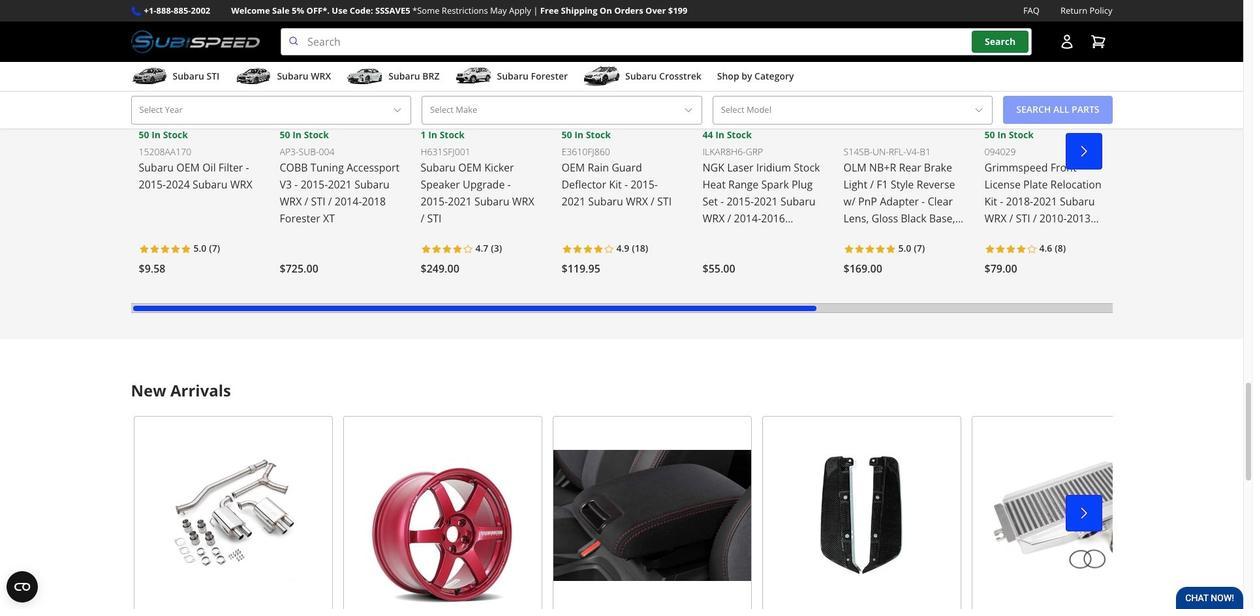 Task type: locate. For each thing, give the bounding box(es) containing it.
subispeed logo image
[[131, 28, 260, 56]]

a subaru brz thumbnail image image
[[347, 67, 383, 86]]

oem rain guard deflector kit - 2015-2021 subaru wrx / sti image
[[562, 0, 682, 123]]

Select Make button
[[422, 96, 702, 124]]

select model image
[[974, 105, 984, 115]]

vlkwvdgy41ehr volk te37 saga hyper red 18x10 +41 - 2015+ wrx / 2015+ stix4, image
[[343, 416, 542, 610]]

grm113049 grimmspeed top mount intercooler 2022+ subaru wrx, image
[[972, 416, 1171, 610]]

Select Model button
[[713, 96, 993, 124]]

Select Year button
[[131, 96, 411, 124]]

select make image
[[683, 105, 694, 115]]

a subaru wrx thumbnail image image
[[235, 67, 272, 86]]

a subaru crosstrek thumbnail image image
[[584, 67, 620, 86]]

cob516100 cobb tuning 3in stainless steel vb cat back exhaust system 22+ subaru wrx, image
[[133, 416, 333, 610]]

select year image
[[392, 105, 403, 115]]



Task type: vqa. For each thing, say whether or not it's contained in the screenshot.
OLM V1 Rear Fog Light (Smoke Lens / Black Base / White Bar) with OLM Plug-And-Play Harness - 2022-2024 Subaru BRZ / Toyota GR86 IMAGE
no



Task type: describe. For each thing, give the bounding box(es) containing it.
olm nb+r rear brake light / f1 style reverse w/ pnp adapter - clear lens, gloss black base, white bar - 2015-2021 subaru wrx / sti image
[[844, 0, 964, 123]]

ngk laser iridium stock heat range spark plug set - 2015-2021 subaru wrx / 2014-2016 forester xt image
[[703, 0, 823, 123]]

subaru oem oil filter - 2015-2024 subaru wrx image
[[139, 0, 259, 123]]

search input field
[[281, 28, 1032, 56]]

subaru oem kicker speaker upgrade - 2015-2021 subaru wrx / sti image
[[421, 0, 541, 123]]

olmb.47011.1 olm s style carbon fiber rear spats - 2022+ subaru wrx, image
[[762, 416, 961, 610]]

open widget image
[[7, 572, 38, 603]]

a subaru forester thumbnail image image
[[455, 67, 492, 86]]

grimmspeed front license plate relocation kit - 2018-2021 subaru wrx / sti / 2010-2013 legacy / 2013-2016 scion fr-s / 2013-2021 subaru brz / 2017-2021 toyota 86 image
[[985, 0, 1105, 123]]

button image
[[1059, 34, 1075, 50]]

subj2010vc001 subaru ultrasuede center armrest extension - 2022+ subaru wrx, image
[[553, 416, 752, 610]]

cobb tuning accessport v3 - 2015-2021 subaru wrx / sti / 2014-2018 forester xt image
[[280, 0, 400, 123]]

a subaru sti thumbnail image image
[[131, 67, 167, 86]]



